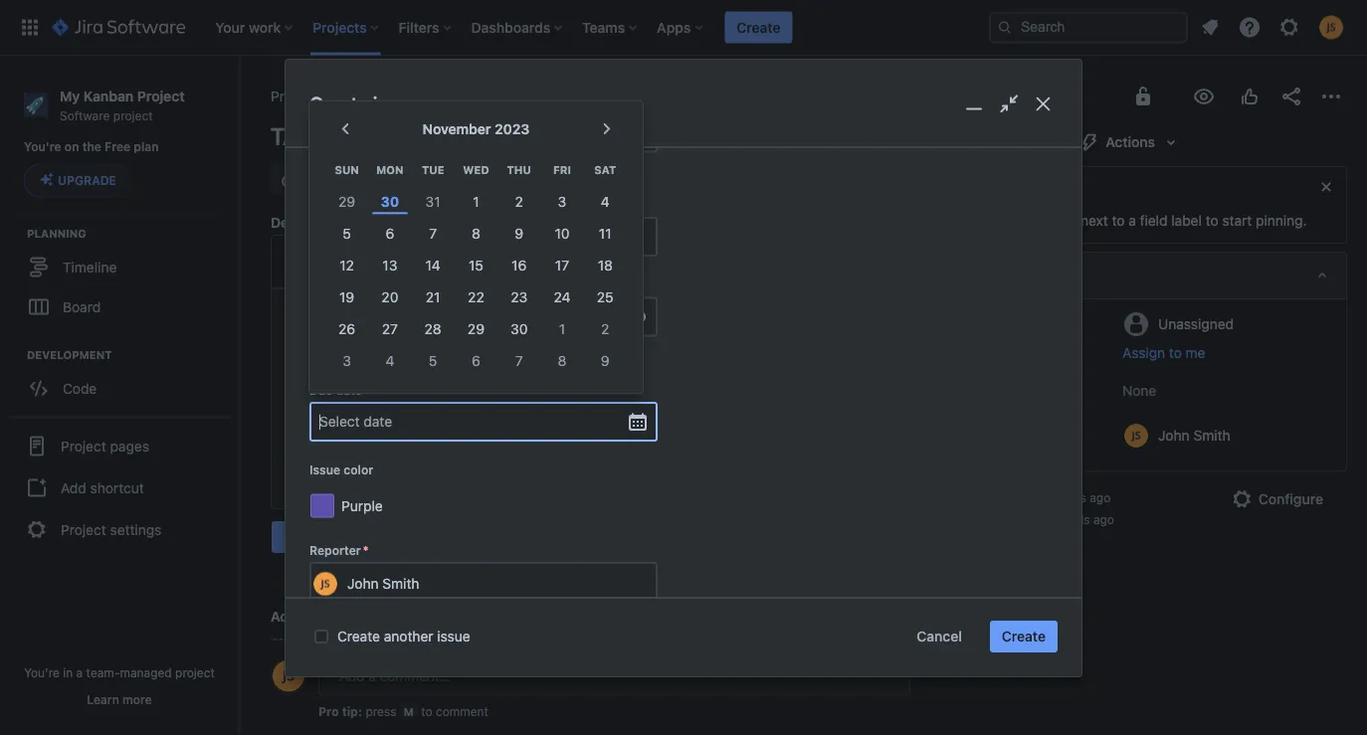 Task type: locate. For each thing, give the bounding box(es) containing it.
project inside my kanban project "link"
[[446, 88, 492, 104]]

my right my kanban project 'icon'
[[371, 88, 390, 104]]

30 up piece
[[511, 321, 528, 338]]

1 vertical spatial 5 button
[[412, 346, 455, 377]]

2 row from the top
[[325, 186, 627, 218]]

8 button
[[455, 218, 498, 250], [541, 346, 584, 377]]

3 button down 'link'
[[541, 186, 584, 218]]

29 button down sun
[[325, 186, 368, 218]]

planning group
[[10, 225, 238, 333]]

3 right the 'is'
[[343, 353, 351, 370]]

0 vertical spatial 7 button
[[412, 218, 455, 250]]

20
[[382, 289, 398, 306]]

5 button down 28 on the top of the page
[[412, 346, 455, 377]]

to left be
[[582, 344, 593, 358]]

0 horizontal spatial project
[[113, 108, 153, 122]]

issue
[[373, 92, 419, 115], [478, 170, 513, 186], [597, 170, 631, 186], [437, 628, 470, 645]]

for inside the scrollable content region
[[475, 344, 491, 358]]

me right sun
[[374, 158, 395, 175]]

1 horizontal spatial project
[[175, 666, 215, 680]]

9
[[515, 226, 524, 242], [601, 353, 610, 370]]

row containing 19
[[325, 282, 627, 314]]

project inside project pages link
[[61, 438, 106, 454]]

a
[[432, 170, 439, 186], [1129, 212, 1136, 229], [494, 344, 500, 358], [76, 666, 83, 680]]

1 vertical spatial 2023
[[441, 387, 474, 403]]

development group
[[10, 347, 238, 414]]

29 down sun
[[338, 194, 355, 210]]

start down 28 on the top of the page
[[418, 344, 444, 358]]

15
[[469, 258, 484, 274]]

0 horizontal spatial me
[[374, 158, 395, 175]]

4 left task
[[386, 353, 394, 370]]

to left 'mon' on the top left
[[357, 158, 371, 175]]

kanban inside "link"
[[394, 88, 443, 104]]

row down child
[[325, 186, 627, 218]]

0 horizontal spatial 7 button
[[412, 218, 455, 250]]

add left shortcut
[[61, 480, 86, 496]]

8 up 15 on the top left of page
[[472, 226, 481, 242]]

4
[[601, 194, 610, 210], [386, 353, 394, 370]]

start left pinning.
[[1223, 212, 1252, 229]]

project inside project settings link
[[61, 521, 106, 538]]

0 vertical spatial assign
[[310, 158, 354, 175]]

1 row from the top
[[325, 153, 627, 186]]

9 left set.
[[601, 353, 610, 370]]

you're left "in"
[[24, 666, 60, 680]]

italic ⌘i image
[[444, 250, 468, 274]]

2 button
[[498, 186, 541, 218], [584, 314, 627, 346]]

task down projects link
[[271, 122, 328, 150]]

assign to me down previous month, october 2023 image on the top of page
[[310, 158, 395, 175]]

29 button down 22
[[455, 314, 498, 346]]

2 kanban from the left
[[394, 88, 443, 104]]

0 vertical spatial you're
[[24, 140, 61, 154]]

configure link
[[1219, 484, 1336, 516]]

to right 'label'
[[1206, 212, 1219, 229]]

30 down 'mon' on the top left
[[381, 194, 399, 210]]

0 horizontal spatial 2023
[[441, 387, 474, 403]]

2 my from the left
[[371, 88, 390, 104]]

1 vertical spatial 7
[[515, 353, 523, 370]]

date for start date
[[342, 278, 368, 292]]

project right managed
[[175, 666, 215, 680]]

for inside "description - main content area, start typing to enter text." text box
[[427, 351, 445, 367]]

9 button
[[498, 218, 541, 250], [584, 346, 627, 377]]

you're for you're in a team-managed project
[[24, 666, 60, 680]]

1 horizontal spatial for
[[475, 344, 491, 358]]

row down 15 on the top left of page
[[325, 282, 627, 314]]

1 vertical spatial 1 button
[[541, 314, 584, 346]]

discard & close image
[[1029, 90, 1058, 118]]

task down this
[[300, 387, 334, 403]]

task 1
[[271, 122, 343, 150]]

1 horizontal spatial cancel button
[[905, 621, 974, 653]]

no restrictions image
[[1132, 85, 1155, 108]]

add for add a child issue
[[402, 170, 428, 186]]

0 vertical spatial 9
[[515, 226, 524, 242]]

0 horizontal spatial cancel button
[[331, 521, 400, 553]]

assign to me down unassigned
[[1123, 345, 1206, 361]]

cancel inside create issue dialog
[[917, 628, 962, 645]]

0 horizontal spatial 29
[[338, 194, 355, 210]]

project pages link
[[8, 424, 231, 468]]

add image, video, or file image
[[654, 250, 678, 274]]

1 vertical spatial 3
[[343, 353, 351, 370]]

1 horizontal spatial 8
[[558, 353, 567, 370]]

1 button down child
[[455, 186, 498, 218]]

add inside "button"
[[61, 480, 86, 496]]

clear image
[[606, 229, 622, 245]]

assign to me button
[[310, 157, 395, 177], [1123, 343, 1327, 363]]

7 up bold ⌘b icon
[[429, 226, 437, 242]]

17 button
[[541, 250, 584, 282]]

save button
[[272, 521, 327, 553]]

1 horizontal spatial assign to me
[[1123, 345, 1206, 361]]

1 vertical spatial 30 button
[[498, 314, 541, 346]]

link
[[566, 170, 594, 186]]

2 vertical spatial date
[[336, 383, 362, 397]]

add a child issue button
[[368, 162, 524, 194]]

all button
[[322, 633, 351, 657]]

0 vertical spatial me
[[374, 158, 395, 175]]

create button inside primary element
[[725, 11, 793, 43]]

clear image
[[632, 309, 648, 325]]

for right task
[[427, 351, 445, 367]]

0 vertical spatial 4 button
[[584, 186, 627, 218]]

my up software
[[60, 88, 80, 104]]

project up plan at the top left of the page
[[137, 88, 185, 104]]

0 horizontal spatial 8
[[472, 226, 481, 242]]

0 vertical spatial assign to me
[[310, 158, 395, 175]]

create
[[737, 19, 781, 35], [310, 92, 368, 115], [337, 628, 380, 645], [1002, 628, 1046, 645]]

me inside the scrollable content region
[[374, 158, 395, 175]]

kanban
[[83, 88, 134, 104], [394, 88, 443, 104]]

create button
[[725, 11, 793, 43], [990, 621, 1058, 653]]

task up allows at the left top
[[300, 319, 335, 335]]

6 for bottom 6 button
[[472, 353, 481, 370]]

0 horizontal spatial 30
[[381, 194, 399, 210]]

0 horizontal spatial 8 button
[[455, 218, 498, 250]]

a left child
[[432, 170, 439, 186]]

assign to me button inside the scrollable content region
[[310, 157, 395, 177]]

0 vertical spatial 2 button
[[498, 186, 541, 218]]

1 my from the left
[[60, 88, 80, 104]]

0 horizontal spatial 6
[[386, 226, 394, 242]]

1 vertical spatial 9
[[601, 353, 610, 370]]

0 vertical spatial assign to me button
[[310, 157, 395, 177]]

1 button down 24
[[541, 314, 584, 346]]

23 button
[[498, 282, 541, 314]]

6 row from the top
[[325, 314, 627, 346]]

0 horizontal spatial assign to me button
[[310, 157, 395, 177]]

project up plan at the top left of the page
[[113, 108, 153, 122]]

1 horizontal spatial 3 button
[[541, 186, 584, 218]]

0 vertical spatial 1 button
[[455, 186, 498, 218]]

2 down thu
[[515, 194, 523, 210]]

30,
[[417, 387, 437, 403]]

you're for you're on the free plan
[[24, 140, 61, 154]]

3 button up due date
[[325, 346, 368, 377]]

row containing 3
[[325, 346, 627, 377]]

1 horizontal spatial kanban
[[394, 88, 443, 104]]

row group inside the scrollable content region
[[325, 186, 627, 377]]

row down 28 on the top of the page
[[325, 346, 627, 377]]

row group containing 29
[[325, 186, 627, 377]]

another
[[384, 628, 433, 645]]

1 horizontal spatial my
[[371, 88, 390, 104]]

my kanban project link
[[347, 85, 492, 108]]

30 for rightmost 30 button
[[511, 321, 528, 338]]

for left piece
[[475, 344, 491, 358]]

menu bar
[[318, 633, 513, 657]]

29 button
[[325, 186, 368, 218], [455, 314, 498, 346]]

project down add shortcut
[[61, 521, 106, 538]]

description:
[[349, 319, 447, 335]]

0 vertical spatial 2023
[[495, 121, 530, 137]]

0 horizontal spatial 5 button
[[325, 218, 368, 250]]

assign
[[310, 158, 354, 175], [1123, 345, 1165, 361]]

7 button up 14 at the left of page
[[412, 218, 455, 250]]

bullet list ⌘⇧8 image
[[565, 250, 589, 274]]

my inside "link"
[[371, 88, 390, 104]]

9 button right work
[[584, 346, 627, 377]]

17
[[555, 258, 569, 274]]

28
[[425, 321, 442, 338]]

my kanban project software project
[[60, 88, 185, 122]]

0 vertical spatial 3 button
[[541, 186, 584, 218]]

0 horizontal spatial 7
[[429, 226, 437, 242]]

1 vertical spatial seconds
[[1043, 513, 1090, 526]]

row containing 29
[[325, 186, 627, 218]]

3 down 'link'
[[558, 194, 567, 210]]

5 button up 12 at the left top of page
[[325, 218, 368, 250]]

6 button up 13
[[368, 218, 412, 250]]

1 vertical spatial me
[[1186, 345, 1206, 361]]

0 vertical spatial 7
[[429, 226, 437, 242]]

4 for the bottom 4 button
[[386, 353, 394, 370]]

1 vertical spatial you're
[[24, 666, 60, 680]]

0 vertical spatial 8 button
[[455, 218, 498, 250]]

is
[[330, 351, 340, 367]]

kanban up november at left top
[[394, 88, 443, 104]]

6 for the left 6 button
[[386, 226, 394, 242]]

1 you're from the top
[[24, 140, 61, 154]]

1 horizontal spatial 6 button
[[455, 346, 498, 377]]

Search field
[[989, 11, 1188, 43]]

group
[[8, 416, 231, 558]]

0 horizontal spatial 2
[[515, 194, 523, 210]]

issue right 'link'
[[597, 170, 631, 186]]

2 up be
[[601, 321, 609, 338]]

1 horizontal spatial 9 button
[[584, 346, 627, 377]]

shortcut
[[90, 480, 144, 496]]

3
[[558, 194, 567, 210], [343, 353, 351, 370]]

history
[[456, 636, 503, 653]]

1 vertical spatial project
[[449, 351, 493, 367]]

activity
[[271, 609, 321, 625]]

7 for '7' button to the top
[[429, 226, 437, 242]]

3 row from the top
[[325, 218, 627, 250]]

0 horizontal spatial start
[[418, 344, 444, 358]]

2 button down thu
[[498, 186, 541, 218]]

add inside button
[[402, 170, 428, 186]]

me down unassigned
[[1186, 345, 1206, 361]]

6 left piece
[[472, 353, 481, 370]]

row down november 2023
[[325, 153, 627, 186]]

comments button
[[358, 633, 442, 657]]

you're
[[24, 140, 61, 154], [24, 666, 60, 680]]

6 button left piece
[[455, 346, 498, 377]]

0 vertical spatial 6
[[386, 226, 394, 242]]

14 button
[[412, 250, 455, 282]]

a inside region
[[494, 344, 500, 358]]

21 button
[[412, 282, 455, 314]]

8 button left be
[[541, 346, 584, 377]]

project
[[137, 88, 185, 104], [446, 88, 492, 104], [61, 438, 106, 454], [61, 521, 106, 538]]

assign to me inside the scrollable content region
[[310, 158, 395, 175]]

9 button up 16
[[498, 218, 541, 250]]

7 for rightmost '7' button
[[515, 353, 523, 370]]

menu bar containing all
[[318, 633, 513, 657]]

project down '28' button
[[449, 351, 493, 367]]

start
[[1223, 212, 1252, 229], [418, 344, 444, 358]]

assign up labels
[[310, 158, 354, 175]]

row up 22
[[325, 250, 627, 282]]

1 vertical spatial 6
[[472, 353, 481, 370]]

project up november 2023
[[446, 88, 492, 104]]

assign to me button down unassigned
[[1123, 343, 1327, 363]]

0 horizontal spatial 9
[[515, 226, 524, 242]]

create banner
[[0, 0, 1367, 56]]

0 vertical spatial add
[[402, 170, 428, 186]]

8 right of
[[558, 353, 567, 370]]

add up 31
[[402, 170, 428, 186]]

plan
[[134, 140, 159, 154]]

row up 15 on the top left of page
[[325, 218, 627, 250]]

kanban for my kanban project
[[394, 88, 443, 104]]

2023 up thu
[[495, 121, 530, 137]]

1 vertical spatial assign
[[1123, 345, 1165, 361]]

9 up 16
[[515, 226, 524, 242]]

next month, december 2023 image
[[595, 117, 619, 141]]

date right due
[[336, 383, 362, 397]]

1 vertical spatial 4
[[386, 353, 394, 370]]

jira software image
[[52, 15, 185, 39], [52, 15, 185, 39]]

free
[[105, 140, 131, 154]]

4 row from the top
[[325, 250, 627, 282]]

1 horizontal spatial 7 button
[[498, 346, 541, 377]]

the inside "description - main content area, start typing to enter text." text box
[[344, 351, 365, 367]]

8 button up 15 on the top left of page
[[455, 218, 498, 250]]

me
[[374, 158, 395, 175], [1186, 345, 1206, 361]]

a left piece
[[494, 344, 500, 358]]

1 horizontal spatial assign
[[1123, 345, 1165, 361]]

30 button down 'mon' on the top left
[[368, 186, 412, 218]]

project inside "description - main content area, start typing to enter text." text box
[[449, 351, 493, 367]]

my inside my kanban project software project
[[60, 88, 80, 104]]

7 button
[[412, 218, 455, 250], [498, 346, 541, 377]]

you're in a team-managed project
[[24, 666, 215, 680]]

7 row from the top
[[325, 346, 627, 377]]

1 horizontal spatial 30 button
[[498, 314, 541, 346]]

0 vertical spatial cancel button
[[331, 521, 400, 553]]

project settings link
[[8, 508, 231, 552]]

Add a comment… field
[[318, 656, 911, 696]]

row
[[325, 153, 627, 186], [325, 186, 627, 218], [325, 218, 627, 250], [325, 250, 627, 282], [325, 282, 627, 314], [325, 314, 627, 346], [325, 346, 627, 377]]

john
[[347, 576, 379, 592]]

1 horizontal spatial 9
[[601, 353, 610, 370]]

10
[[555, 226, 570, 242]]

19 button
[[325, 282, 368, 314]]

project up add shortcut
[[61, 438, 106, 454]]

2023
[[495, 121, 530, 137], [441, 387, 474, 403]]

1 horizontal spatial add
[[402, 170, 428, 186]]

my for my kanban project
[[371, 88, 390, 104]]

0 vertical spatial 2
[[515, 194, 523, 210]]

you're left on
[[24, 140, 61, 154]]

1 kanban from the left
[[83, 88, 134, 104]]

4 down 'link issue'
[[601, 194, 610, 210]]

kanban inside my kanban project software project
[[83, 88, 134, 104]]

4 for the rightmost 4 button
[[601, 194, 610, 210]]

project settings
[[61, 521, 162, 538]]

2 button down 25
[[584, 314, 627, 346]]

5 row from the top
[[325, 282, 627, 314]]

0 horizontal spatial add
[[61, 480, 86, 496]]

2
[[515, 194, 523, 210], [601, 321, 609, 338]]

1 vertical spatial 2 button
[[584, 314, 627, 346]]

row down 22
[[325, 314, 627, 346]]

6 up 13
[[386, 226, 394, 242]]

1
[[333, 122, 343, 150], [473, 194, 479, 210], [339, 319, 346, 335], [559, 321, 565, 338], [497, 351, 503, 367], [337, 387, 344, 403]]

1 vertical spatial 8 button
[[541, 346, 584, 377]]

1 vertical spatial assign to me
[[1123, 345, 1206, 361]]

0 vertical spatial 8
[[472, 226, 481, 242]]

1 left piece
[[497, 351, 503, 367]]

30 button down 23 at the top left
[[498, 314, 541, 346]]

assign up "none"
[[1123, 345, 1165, 361]]

kanban up software
[[83, 88, 134, 104]]

date down 12 at the left top of page
[[342, 278, 368, 292]]

1 horizontal spatial assign to me button
[[1123, 343, 1327, 363]]

learn
[[87, 693, 119, 707]]

mon
[[376, 164, 404, 177]]

timeline link
[[10, 247, 229, 287]]

assign inside the scrollable content region
[[310, 158, 354, 175]]

0 horizontal spatial for
[[427, 351, 445, 367]]

minimize image
[[960, 90, 989, 118]]

date for due date
[[336, 383, 362, 397]]

assign to me button down previous month, october 2023 image on the top of page
[[310, 157, 395, 177]]

0 vertical spatial create button
[[725, 11, 793, 43]]

1 vertical spatial 3 button
[[325, 346, 368, 377]]

0 vertical spatial task
[[271, 122, 328, 150]]

project
[[113, 108, 153, 122], [449, 351, 493, 367], [175, 666, 215, 680]]

2 you're from the top
[[24, 666, 60, 680]]

date right task
[[447, 344, 472, 358]]

group containing project pages
[[8, 416, 231, 558]]

task 1 description:
[[300, 319, 447, 335]]

1 horizontal spatial 7
[[515, 353, 523, 370]]

1 horizontal spatial cancel
[[917, 628, 962, 645]]

0 vertical spatial cancel
[[343, 529, 388, 545]]

1 vertical spatial 9 button
[[584, 346, 627, 377]]

link image
[[630, 250, 654, 274]]

8
[[472, 226, 481, 242], [558, 353, 567, 370]]

1 vertical spatial 29
[[468, 321, 485, 338]]

pinning.
[[1256, 212, 1307, 229]]

0 horizontal spatial 2 button
[[498, 186, 541, 218]]

1 vertical spatial 2
[[601, 321, 609, 338]]

2023 right 30,
[[441, 387, 474, 403]]

0 horizontal spatial create button
[[725, 11, 793, 43]]

november
[[423, 121, 491, 137]]

board
[[63, 298, 101, 315]]

1 vertical spatial date
[[447, 344, 472, 358]]

1 vertical spatial add
[[61, 480, 86, 496]]

row group
[[325, 186, 627, 377]]

none
[[1123, 383, 1157, 399]]

7 left of
[[515, 353, 523, 370]]

7 button left work
[[498, 346, 541, 377]]

1 vertical spatial task
[[300, 319, 335, 335]]

0 horizontal spatial my
[[60, 88, 80, 104]]

0 horizontal spatial 1 button
[[455, 186, 498, 218]]

29 up allows the planned start date for a piece of work to be set.
[[468, 321, 485, 338]]

27
[[382, 321, 398, 338]]

1 horizontal spatial me
[[1186, 345, 1206, 361]]



Task type: vqa. For each thing, say whether or not it's contained in the screenshot.


Task type: describe. For each thing, give the bounding box(es) containing it.
exit full screen image
[[995, 90, 1023, 118]]

kanban for my kanban project software project
[[83, 88, 134, 104]]

to right next
[[1112, 212, 1125, 229]]

unassigned
[[1158, 315, 1234, 332]]

attach
[[305, 170, 348, 186]]

project inside my kanban project software project
[[137, 88, 185, 104]]

a right "in"
[[76, 666, 83, 680]]

attach button
[[271, 162, 360, 194]]

22 button
[[455, 282, 498, 314]]

this is the first task for project 1
[[300, 351, 503, 367]]

1 vertical spatial assign to me button
[[1123, 343, 1327, 363]]

issue right my kanban project 'icon'
[[373, 92, 419, 115]]

26
[[338, 321, 355, 338]]

add a child issue
[[402, 170, 513, 186]]

labels
[[310, 198, 348, 212]]

settings
[[110, 521, 162, 538]]

project pages
[[61, 438, 149, 454]]

set.
[[614, 344, 634, 358]]

add shortcut
[[61, 480, 144, 496]]

scrollable content region
[[286, 87, 1082, 606]]

start date
[[310, 278, 368, 292]]

1 horizontal spatial 5 button
[[412, 346, 455, 377]]

piece
[[504, 344, 534, 358]]

0 horizontal spatial 30 button
[[368, 186, 412, 218]]

2 vertical spatial task
[[300, 387, 334, 403]]

primary element
[[12, 0, 989, 55]]

for for date
[[475, 344, 491, 358]]

20 button
[[368, 282, 412, 314]]

1 horizontal spatial 29 button
[[455, 314, 498, 346]]

managed
[[120, 666, 172, 680]]

a left field
[[1129, 212, 1136, 229]]

0 horizontal spatial 3 button
[[325, 346, 368, 377]]

19
[[339, 289, 354, 306]]

create issue
[[310, 92, 419, 115]]

upgrade
[[58, 173, 116, 187]]

my kanban project image
[[347, 89, 363, 104]]

add shortcut button
[[8, 468, 231, 508]]

Description - Main content area, start typing to enter text. text field
[[300, 319, 882, 481]]

task for task 1
[[271, 122, 328, 150]]

due date
[[310, 383, 362, 397]]

0 vertical spatial 3
[[558, 194, 567, 210]]

create issue dialog
[[286, 60, 1082, 677]]

1 vertical spatial 6 button
[[455, 346, 498, 377]]

1 vertical spatial cancel button
[[905, 621, 974, 653]]

sat
[[594, 164, 616, 177]]

row containing 26
[[325, 314, 627, 346]]

2023 inside the scrollable content region
[[495, 121, 530, 137]]

next
[[1081, 212, 1108, 229]]

numbered list ⌘⇧7 image
[[589, 250, 613, 274]]

1 horizontal spatial 4 button
[[584, 186, 627, 218]]

a inside button
[[432, 170, 439, 186]]

john smith image
[[313, 572, 337, 596]]

hide message image
[[1315, 175, 1339, 199]]

comments
[[364, 636, 436, 653]]

search image
[[997, 19, 1013, 35]]

you're on the free plan
[[24, 140, 159, 154]]

0 horizontal spatial 3
[[343, 353, 351, 370]]

create inside primary element
[[737, 19, 781, 35]]

8 for right 8 button
[[558, 353, 567, 370]]

more
[[123, 693, 152, 707]]

12 button
[[325, 250, 368, 282]]

projects
[[271, 88, 323, 104]]

november 2023 grid
[[325, 153, 627, 377]]

1 horizontal spatial 8 button
[[541, 346, 584, 377]]

9 for the bottommost 9 "button"
[[601, 353, 610, 370]]

1 horizontal spatial 2 button
[[584, 314, 627, 346]]

18
[[598, 258, 613, 274]]

row containing sun
[[325, 153, 627, 186]]

be
[[596, 344, 610, 358]]

1 horizontal spatial 1 button
[[541, 314, 584, 346]]

0 horizontal spatial 29 button
[[325, 186, 368, 218]]

in
[[63, 666, 73, 680]]

30 for left 30 button
[[381, 194, 399, 210]]

assign to me inside button
[[1123, 345, 1206, 361]]

row containing 12
[[325, 250, 627, 282]]

reporter *
[[310, 543, 369, 557]]

work
[[552, 344, 579, 358]]

project inside my kanban project software project
[[113, 108, 153, 122]]

change color, purple selected image
[[310, 494, 334, 518]]

28 button
[[412, 314, 455, 346]]

start inside the scrollable content region
[[418, 344, 444, 358]]

1 up work
[[559, 321, 565, 338]]

the for first
[[344, 351, 365, 367]]

1 up sun
[[333, 122, 343, 150]]

issue right child
[[478, 170, 513, 186]]

11
[[599, 226, 612, 242]]

press
[[366, 705, 397, 719]]

26 button
[[325, 314, 368, 346]]

code
[[63, 380, 97, 397]]

add for add shortcut
[[61, 480, 86, 496]]

the for free
[[82, 140, 101, 154]]

profile image of john smith image
[[273, 660, 305, 692]]

task
[[397, 351, 424, 367]]

this
[[300, 351, 326, 367]]

planning
[[27, 227, 86, 240]]

31 button
[[412, 186, 455, 218]]

0 vertical spatial start
[[1223, 212, 1252, 229]]

1 down child
[[473, 194, 479, 210]]

0 horizontal spatial 6 button
[[368, 218, 412, 250]]

allows
[[310, 344, 345, 358]]

history button
[[450, 633, 509, 657]]

allows the planned start date for a piece of work to be set.
[[310, 344, 634, 358]]

show:
[[271, 636, 310, 653]]

27 button
[[368, 314, 412, 346]]

on
[[65, 140, 79, 154]]

due
[[310, 383, 333, 397]]

issue color
[[310, 463, 373, 477]]

1 vertical spatial ago
[[1094, 513, 1115, 526]]

previous month, october 2023 image
[[333, 117, 357, 141]]

learn more
[[87, 693, 152, 707]]

25
[[597, 289, 614, 306]]

22
[[468, 289, 484, 306]]

comment
[[436, 705, 488, 719]]

open image
[[626, 225, 650, 249]]

task for task 1 description:
[[300, 319, 335, 335]]

11 button
[[584, 218, 627, 250]]

1 right due
[[337, 387, 344, 403]]

my for my kanban project software project
[[60, 88, 80, 104]]

1 vertical spatial 4 button
[[368, 346, 412, 377]]

0 horizontal spatial 9 button
[[498, 218, 541, 250]]

13 button
[[368, 250, 412, 282]]

clear image
[[388, 229, 404, 245]]

24
[[554, 289, 571, 306]]

row containing 5
[[325, 218, 627, 250]]

oct
[[390, 387, 413, 403]]

purple
[[341, 497, 383, 514]]

configure
[[1259, 491, 1324, 508]]

1 horizontal spatial create button
[[990, 621, 1058, 653]]

of
[[537, 344, 548, 358]]

code link
[[10, 369, 229, 408]]

0 vertical spatial ago
[[1090, 491, 1111, 505]]

1 horizontal spatial 29
[[468, 321, 485, 338]]

team-
[[86, 666, 120, 680]]

reporter
[[310, 543, 361, 557]]

0 vertical spatial seconds
[[1039, 491, 1087, 505]]

for for task
[[427, 351, 445, 367]]

john smith
[[347, 576, 419, 592]]

to down unassigned
[[1169, 345, 1182, 361]]

9 for left 9 "button"
[[515, 226, 524, 242]]

label
[[1172, 212, 1202, 229]]

pro tip: press m to comment
[[318, 705, 488, 719]]

2023 inside "description - main content area, start typing to enter text." text box
[[441, 387, 474, 403]]

8 for top 8 button
[[472, 226, 481, 242]]

pages
[[110, 438, 149, 454]]

smith
[[383, 576, 419, 592]]

tip:
[[342, 705, 362, 719]]

1 up allows at the left top
[[339, 319, 346, 335]]

project1
[[325, 230, 384, 244]]

field
[[1140, 212, 1168, 229]]

issue right another on the left of page
[[437, 628, 470, 645]]

to right m
[[421, 705, 432, 719]]

development
[[27, 348, 112, 361]]

upgrade button
[[25, 165, 131, 196]]

date:
[[347, 387, 381, 403]]

24 button
[[541, 282, 584, 314]]

description
[[271, 214, 348, 231]]

bold ⌘b image
[[420, 250, 444, 274]]

14
[[426, 258, 441, 274]]

software
[[60, 108, 110, 122]]

25 button
[[584, 282, 627, 314]]

child
[[443, 170, 475, 186]]

the inside region
[[349, 344, 367, 358]]

fri
[[553, 164, 571, 177]]



